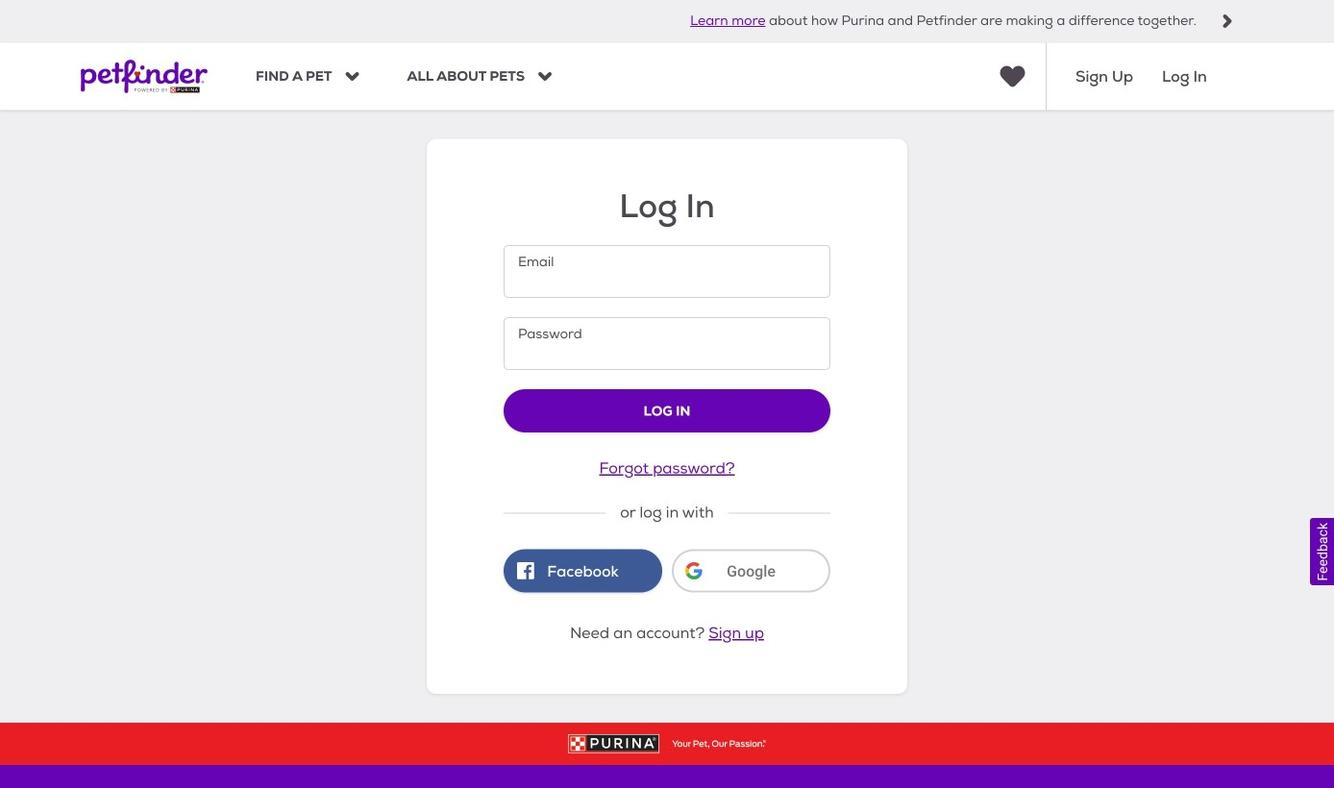 Task type: describe. For each thing, give the bounding box(es) containing it.
purina your pet, our passion image
[[0, 734, 1334, 754]]



Task type: locate. For each thing, give the bounding box(es) containing it.
petfinder home image
[[81, 43, 208, 110]]

None email field
[[504, 245, 831, 298]]

footer
[[0, 723, 1334, 788]]

None password field
[[504, 317, 831, 370]]



Task type: vqa. For each thing, say whether or not it's contained in the screenshot.
Out- corresponding to Flower-
no



